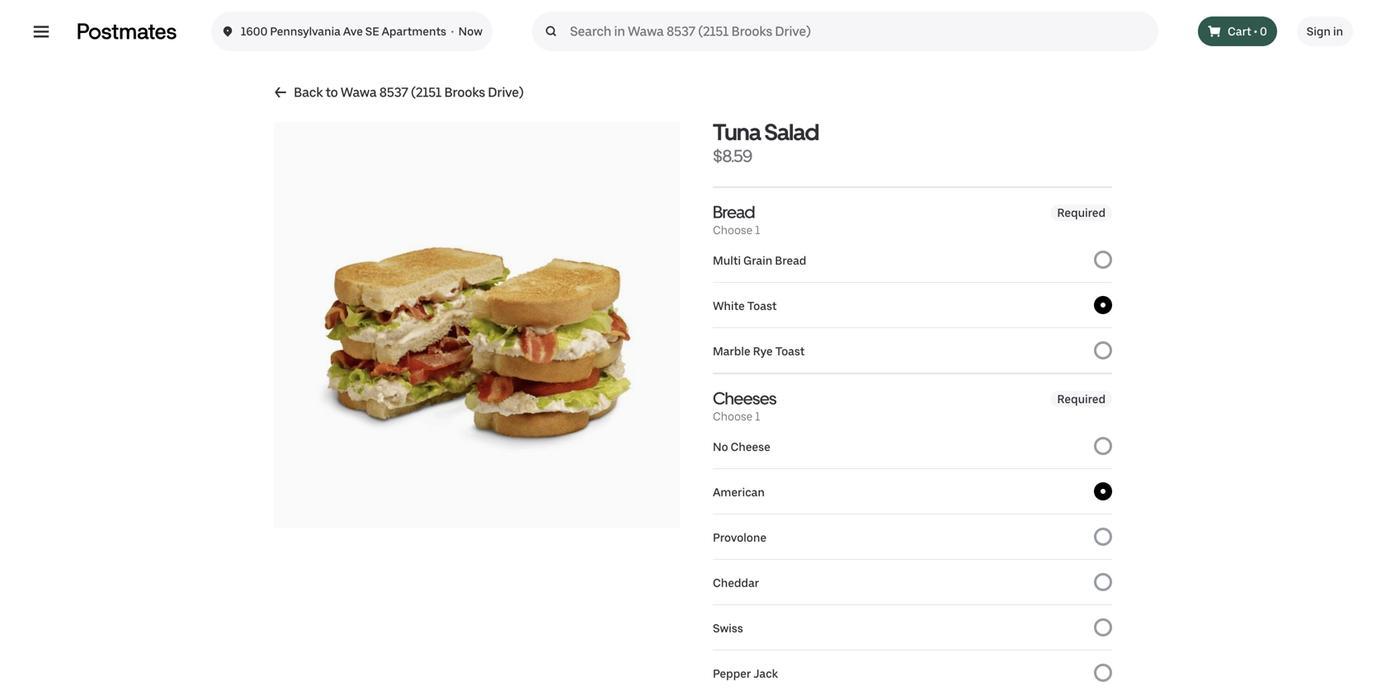 Task type: locate. For each thing, give the bounding box(es) containing it.
1 for cheeses
[[755, 410, 761, 424]]

8537
[[379, 85, 408, 100]]

no
[[713, 440, 728, 454]]

toast right "rye"
[[775, 345, 805, 359]]

choose inside cheeses choose 1
[[713, 410, 753, 424]]

white
[[713, 299, 745, 313]]

0 vertical spatial 1
[[755, 223, 761, 237]]

• left 0
[[1254, 24, 1258, 38]]

pepper
[[713, 667, 751, 681]]

1 up grain
[[755, 223, 761, 237]]

1 horizontal spatial •
[[1254, 24, 1258, 38]]

swiss
[[713, 622, 743, 636]]

bread up multi
[[713, 202, 755, 222]]

2 required from the top
[[1058, 392, 1106, 406]]

Search in Wawa 8537 (2151 Brooks Drive) text field
[[570, 21, 1152, 41]]

bread right grain
[[775, 254, 807, 268]]

•
[[451, 24, 454, 38], [1254, 24, 1258, 38]]

2 1 from the top
[[755, 410, 761, 424]]

tuna salad $8.59
[[713, 118, 819, 166]]

0 vertical spatial toast
[[748, 299, 777, 313]]

0 horizontal spatial bread
[[713, 202, 755, 222]]

cheeses
[[713, 388, 777, 409]]

1 1 from the top
[[755, 223, 761, 237]]

1 vertical spatial 1
[[755, 410, 761, 424]]

1
[[755, 223, 761, 237], [755, 410, 761, 424]]

0 vertical spatial bread
[[713, 202, 755, 222]]

drive)
[[488, 85, 524, 100]]

0 vertical spatial choose
[[713, 223, 753, 237]]

1 required from the top
[[1058, 206, 1106, 220]]

1 down cheeses
[[755, 410, 761, 424]]

2 choose from the top
[[713, 410, 753, 424]]

wawa
[[341, 85, 377, 100]]

1 vertical spatial required
[[1058, 392, 1106, 406]]

back
[[294, 85, 323, 100]]

0
[[1260, 24, 1268, 38]]

1 vertical spatial choose
[[713, 410, 753, 424]]

cheese
[[731, 440, 771, 454]]

1 vertical spatial toast
[[775, 345, 805, 359]]

no cheese
[[713, 440, 771, 454]]

pepper jack
[[713, 667, 778, 681]]

1 vertical spatial bread
[[775, 254, 807, 268]]

pennsylvania
[[270, 24, 341, 38]]

toast right white
[[748, 299, 777, 313]]

• left now
[[451, 24, 454, 38]]

1 inside bread choose 1
[[755, 223, 761, 237]]

toast
[[748, 299, 777, 313], [775, 345, 805, 359]]

1 for bread
[[755, 223, 761, 237]]

sign in
[[1307, 24, 1344, 38]]

provolone
[[713, 531, 767, 545]]

0 vertical spatial required
[[1058, 206, 1106, 220]]

1 choose from the top
[[713, 223, 753, 237]]

brooks
[[444, 85, 485, 100]]

bread
[[713, 202, 755, 222], [775, 254, 807, 268]]

back to wawa 8537 (2151 brooks drive)
[[294, 85, 524, 100]]

salad
[[765, 118, 819, 146]]

choose inside bread choose 1
[[713, 223, 753, 237]]

(2151
[[411, 85, 442, 100]]

1 inside cheeses choose 1
[[755, 410, 761, 424]]

marble rye toast
[[713, 345, 805, 359]]

choose
[[713, 223, 753, 237], [713, 410, 753, 424]]

choose down cheeses
[[713, 410, 753, 424]]

0 horizontal spatial •
[[451, 24, 454, 38]]

required
[[1058, 206, 1106, 220], [1058, 392, 1106, 406]]

$8.59
[[713, 146, 752, 166]]

cheddar
[[713, 577, 759, 591]]

choose up multi
[[713, 223, 753, 237]]



Task type: vqa. For each thing, say whether or not it's contained in the screenshot.
Apartments
yes



Task type: describe. For each thing, give the bounding box(es) containing it.
1600
[[241, 24, 268, 38]]

bread choose 1
[[713, 202, 761, 237]]

white toast
[[713, 299, 777, 313]]

grain
[[744, 254, 773, 268]]

required for cheeses
[[1058, 392, 1106, 406]]

back to wawa 8537 (2151 brooks drive) link
[[274, 83, 524, 102]]

cheeses choose 1
[[713, 388, 777, 424]]

cart • 0
[[1228, 24, 1268, 38]]

cart
[[1228, 24, 1252, 38]]

multi
[[713, 254, 741, 268]]

choose for bread
[[713, 223, 753, 237]]

required for bread
[[1058, 206, 1106, 220]]

1 horizontal spatial bread
[[775, 254, 807, 268]]

se
[[365, 24, 379, 38]]

american
[[713, 486, 765, 500]]

postmates home image
[[76, 21, 178, 41]]

rye
[[753, 345, 773, 359]]

1 • from the left
[[451, 24, 454, 38]]

1600 pennsylvania ave se apartments • now
[[241, 24, 483, 38]]

ave
[[343, 24, 363, 38]]

sign
[[1307, 24, 1331, 38]]

multi grain bread
[[713, 254, 807, 268]]

sign in link
[[1297, 17, 1354, 46]]

to
[[326, 85, 338, 100]]

2 • from the left
[[1254, 24, 1258, 38]]

jack
[[754, 667, 778, 681]]

bread inside bread choose 1
[[713, 202, 755, 222]]

apartments
[[382, 24, 446, 38]]

now
[[459, 24, 483, 38]]

main navigation menu image
[[33, 23, 50, 40]]

choose for cheeses
[[713, 410, 753, 424]]

deliver to image
[[221, 21, 234, 41]]

tuna
[[713, 118, 761, 146]]

in
[[1334, 24, 1344, 38]]

marble
[[713, 345, 751, 359]]



